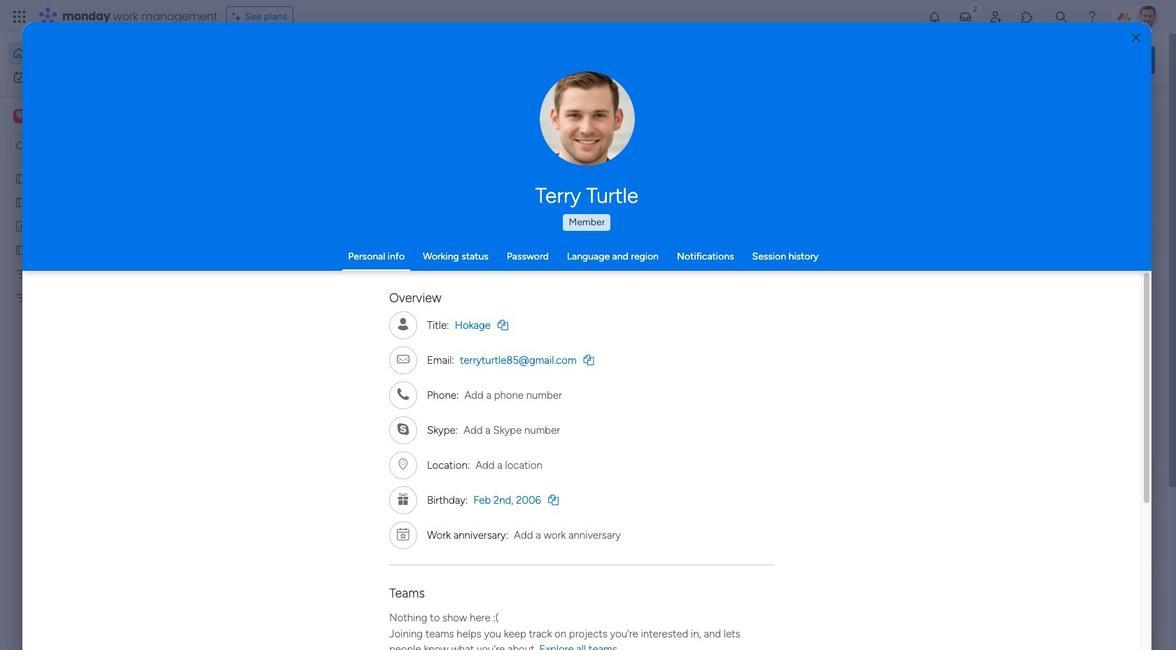 Task type: locate. For each thing, give the bounding box(es) containing it.
0 horizontal spatial add to favorites image
[[644, 256, 658, 270]]

remove from favorites image
[[415, 256, 429, 270]]

workspace selection element
[[13, 108, 117, 126]]

workspace image
[[13, 109, 27, 124], [16, 109, 25, 124]]

public board image
[[15, 243, 28, 256], [463, 256, 478, 271]]

1 add to favorites image from the left
[[644, 256, 658, 270]]

public dashboard image
[[15, 219, 28, 232], [692, 256, 707, 271]]

0 vertical spatial public board image
[[15, 172, 28, 185]]

0 horizontal spatial public board image
[[15, 243, 28, 256]]

public board image inside quick search results list box
[[234, 256, 249, 271]]

monday marketplace image
[[1020, 10, 1034, 24]]

Search in workspace field
[[29, 138, 117, 154]]

1 horizontal spatial copied! image
[[584, 355, 594, 365]]

list box
[[0, 163, 179, 498]]

0 vertical spatial public dashboard image
[[15, 219, 28, 232]]

public board image
[[15, 172, 28, 185], [15, 195, 28, 209], [234, 256, 249, 271]]

add to favorites image
[[644, 256, 658, 270], [873, 256, 887, 270]]

1 horizontal spatial component image
[[692, 278, 704, 290]]

add to favorites image for the right public dashboard icon
[[873, 256, 887, 270]]

1 vertical spatial public dashboard image
[[692, 256, 707, 271]]

notifications image
[[928, 10, 942, 24]]

add to favorites image for public board icon to the right
[[644, 256, 658, 270]]

help image
[[1085, 10, 1099, 24]]

2 vertical spatial public board image
[[234, 256, 249, 271]]

1 horizontal spatial add to favorites image
[[873, 256, 887, 270]]

terry turtle image
[[1137, 6, 1159, 28]]

option
[[8, 42, 170, 64], [8, 66, 170, 88], [0, 166, 179, 168]]

1 horizontal spatial public dashboard image
[[692, 256, 707, 271]]

select product image
[[13, 10, 27, 24]]

0 horizontal spatial component image
[[234, 278, 246, 290]]

2 vertical spatial option
[[0, 166, 179, 168]]

copied! image
[[584, 355, 594, 365], [548, 495, 559, 505]]

1 vertical spatial public board image
[[15, 195, 28, 209]]

close image
[[1132, 33, 1140, 43]]

help center element
[[945, 577, 1155, 633]]

0 horizontal spatial copied! image
[[548, 495, 559, 505]]

1 vertical spatial option
[[8, 66, 170, 88]]

dapulse x slim image
[[1134, 102, 1151, 118]]

component image
[[234, 278, 246, 290], [692, 278, 704, 290]]

2 add to favorites image from the left
[[873, 256, 887, 270]]

component image
[[463, 278, 475, 290]]



Task type: vqa. For each thing, say whether or not it's contained in the screenshot.
type associated with board
no



Task type: describe. For each thing, give the bounding box(es) containing it.
see plans image
[[232, 9, 245, 25]]

1 workspace image from the left
[[13, 109, 27, 124]]

templates image image
[[958, 282, 1143, 378]]

0 horizontal spatial public dashboard image
[[15, 219, 28, 232]]

2 workspace image from the left
[[16, 109, 25, 124]]

1 component image from the left
[[234, 278, 246, 290]]

2 component image from the left
[[692, 278, 704, 290]]

1 vertical spatial copied! image
[[548, 495, 559, 505]]

getting started element
[[945, 510, 1155, 566]]

add to favorites image
[[415, 427, 429, 441]]

1 horizontal spatial public board image
[[463, 256, 478, 271]]

0 vertical spatial option
[[8, 42, 170, 64]]

invite members image
[[989, 10, 1003, 24]]

copied! image
[[498, 320, 508, 330]]

update feed image
[[958, 10, 972, 24]]

2 image
[[969, 1, 982, 16]]

quick search results list box
[[216, 131, 912, 488]]

0 vertical spatial copied! image
[[584, 355, 594, 365]]

search everything image
[[1054, 10, 1068, 24]]



